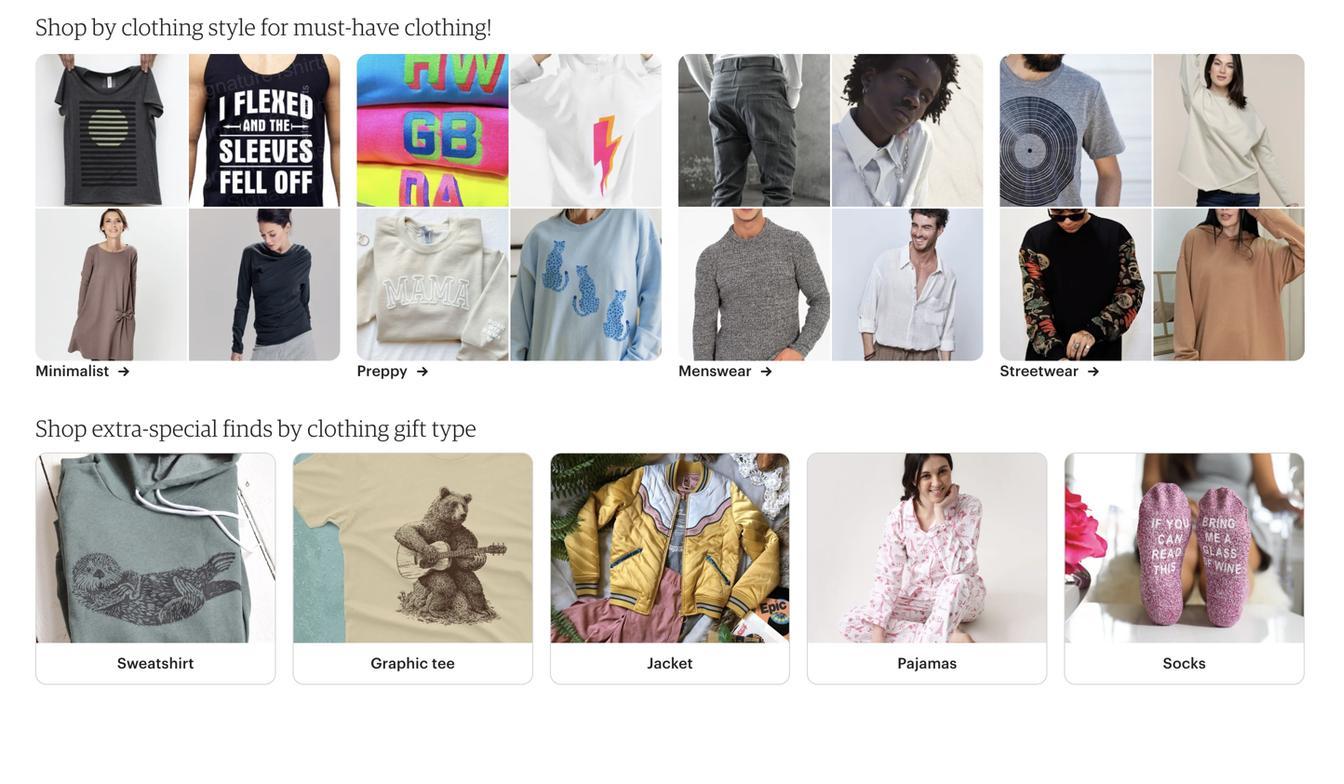 Task type: describe. For each thing, give the bounding box(es) containing it.
0 horizontal spatial by
[[92, 13, 117, 41]]

lightning zip up- white zip up- pink and orange- lightning bolt- cute hoodie- loungewear- gift- comfy- custom- lightning set -preppy -sweat image
[[511, 54, 663, 207]]

have
[[352, 13, 400, 41]]

menswear
[[679, 363, 756, 380]]

type
[[432, 415, 477, 442]]

must-
[[294, 13, 352, 41]]

shop for shop extra-special finds by clothing gift type
[[35, 415, 87, 442]]

cozy brown oversized hoodie mockup - trendy brown streetwear sweatshirt image
[[1154, 209, 1307, 361]]

style
[[209, 13, 256, 41]]

off-white %100 linen oversize shirt , loose fit, stylish shirt, shirt for men, linen fabric,minimalist,summer style,shirt,christmas,gifts image
[[832, 209, 985, 361]]

j leg neutral grey washed denim scar stitch trouser / progressive menswear by powha image
[[678, 54, 830, 207]]

minimalist dress for women, fall clothing, lemuse dress, casual dress with pockets, dress with bow, long sleeve dress,petite dress,loose fit image
[[34, 209, 187, 361]]

graphic tee
[[371, 655, 455, 672]]

upcycled menswear chain jewelry shirt image
[[832, 54, 985, 207]]

streetwear link
[[1001, 361, 1100, 382]]

vg street special design embossed sleeves detail streetwear long sleeve oversize sweatshirt image
[[1000, 209, 1152, 361]]

preppy link
[[357, 361, 428, 382]]

neon shadow block embroidered monogram sweatshirt image
[[356, 54, 509, 207]]

shop extra-special finds by clothing gift type
[[35, 415, 477, 442]]

personalized mama sweatshirt with kid names on sleeve, mothers day gift, birthday gift for mom, new mom gift, minimalist cool mom sweater image
[[356, 209, 509, 361]]

jacket
[[647, 655, 693, 672]]

streetwear
[[1001, 363, 1083, 380]]

menswear link
[[679, 361, 773, 382]]

graphic
[[371, 655, 428, 672]]

shop by clothing style for must-have clothing!
[[35, 13, 492, 41]]

for
[[261, 13, 289, 41]]



Task type: locate. For each thing, give the bounding box(es) containing it.
special
[[149, 415, 218, 442]]

by
[[92, 13, 117, 41], [278, 415, 303, 442]]

asymmetrical top - stone sweatshirt - stylish sweatshirts - sustainable clothing - sustainable streetwear image
[[1154, 54, 1307, 207]]

minimalist link
[[35, 361, 130, 382]]

gift
[[394, 415, 427, 442]]

clothing left style
[[122, 13, 204, 41]]

0 vertical spatial clothing
[[122, 13, 204, 41]]

minimalist
[[35, 363, 113, 380]]

1 vertical spatial clothing
[[308, 415, 390, 442]]

0 vertical spatial shop
[[35, 13, 87, 41]]

socks
[[1164, 655, 1207, 672]]

leopard sweatshirt trendy crewneck preppy sweatshirt aesthetic clothes oversized crewneck preppy clothes aesthetic crewneck image
[[511, 209, 663, 361]]

preppy
[[357, 363, 411, 380]]

shop for shop by clothing style for must-have clothing!
[[35, 13, 87, 41]]

i flexed and sleeves fell off tank gym workout train flex mens womens funny tank top shirt fitness t-shirt made in usa tshirt image
[[189, 54, 341, 207]]

clothing
[[122, 13, 204, 41], [308, 415, 390, 442]]

finds
[[223, 415, 273, 442]]

tee
[[432, 655, 455, 672]]

1 horizontal spatial clothing
[[308, 415, 390, 442]]

1 horizontal spatial by
[[278, 415, 303, 442]]

sweatshirt
[[117, 655, 194, 672]]

minimalist rising sun shirt modern bauhaus inspired graphic tee, handmade clothing gift, striped geometric t-shirt image
[[34, 54, 187, 207]]

long sleeve crew-neck pullover sweater, solid men's sweaters, men winter clothing, mid weight hand knitted jumper, fine knit unlined image
[[678, 209, 830, 361]]

extra-
[[92, 415, 149, 442]]

shop
[[35, 13, 87, 41], [35, 415, 87, 442]]

casual muted blue top / gift for her/ asymmetrical top/ long sleeved draped blouse/ women asymmetrical top by aryasense/ tdrd14mbu image
[[189, 209, 341, 361]]

1 vertical spatial shop
[[35, 415, 87, 442]]

0 vertical spatial by
[[92, 13, 117, 41]]

0 horizontal spatial clothing
[[122, 13, 204, 41]]

clothing left gift
[[308, 415, 390, 442]]

1 vertical spatial by
[[278, 415, 303, 442]]

clothing!
[[405, 13, 492, 41]]

1 shop from the top
[[35, 13, 87, 41]]

2 shop from the top
[[35, 415, 87, 442]]

pajamas
[[898, 655, 958, 672]]

music lover vinyl record shirt, men's t-shirt, unique handmade clothing gift for him, mens graphic tee, vintage record collector dj gift image
[[1000, 54, 1152, 207]]



Task type: vqa. For each thing, say whether or not it's contained in the screenshot.
"this" within the $ 25.99 5 PEOPLE HAVE THIS IN THEIR CART
no



